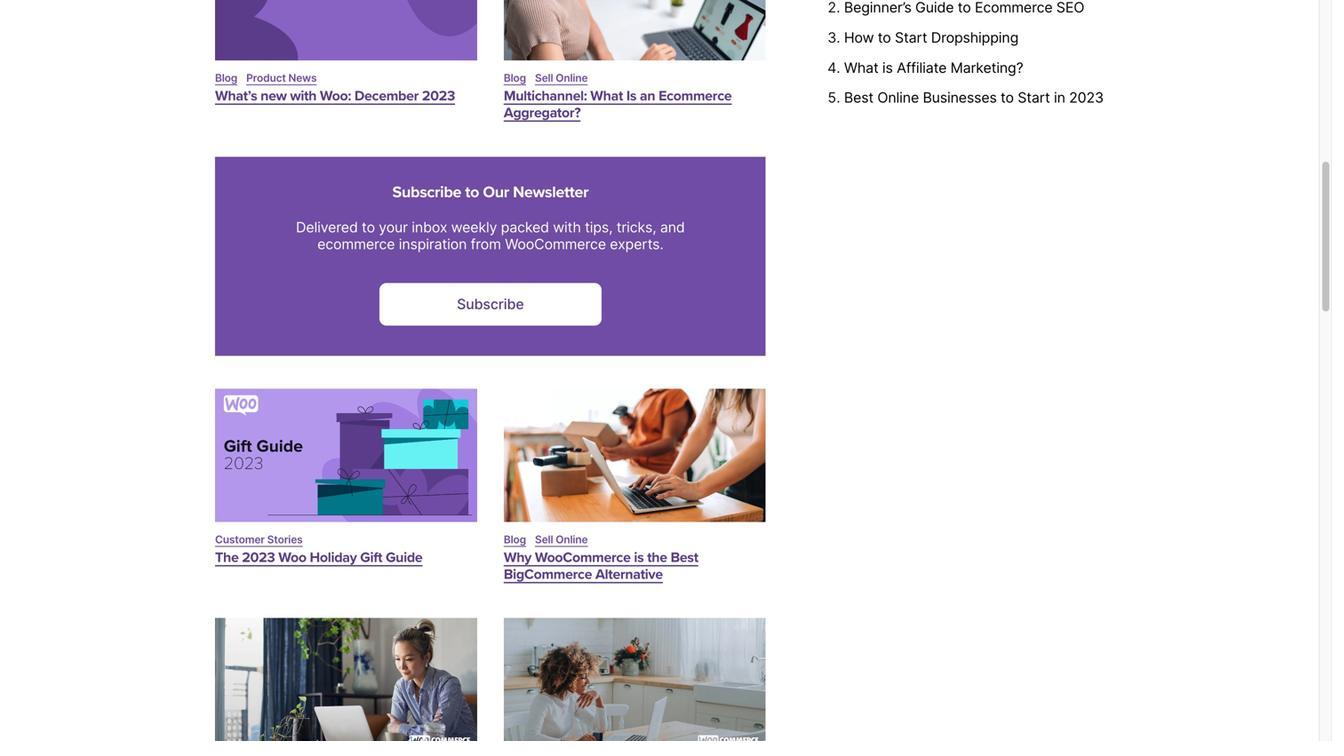 Task type: describe. For each thing, give the bounding box(es) containing it.
woo
[[278, 549, 306, 566]]

blog product news what's new with woo: december 2023
[[215, 72, 455, 104]]

the
[[215, 549, 239, 566]]

ecommerce
[[317, 236, 395, 253]]

shop owner running her store from a laptop image
[[215, 618, 477, 741]]

delivered
[[296, 219, 358, 236]]

2023 inside customer stories the 2023 woo holiday gift guide
[[242, 549, 275, 566]]

star
[[895, 29, 922, 46]]

experts.
[[610, 236, 663, 253]]

1 horizontal spatial what
[[844, 59, 878, 76]]

from
[[471, 236, 501, 253]]

our
[[483, 183, 509, 202]]

customer
[[215, 533, 265, 546]]

newsletter
[[513, 183, 588, 202]]

tips,
[[585, 219, 613, 236]]

blog for multichannel: what is an ecommerce aggregator?
[[504, 72, 526, 84]]

why woocommerce is the best bigcommerce alternative image
[[504, 389, 766, 522]]

december
[[354, 88, 419, 104]]

woo:
[[320, 88, 351, 104]]

news
[[288, 72, 317, 84]]

to for inbox
[[362, 219, 375, 236]]

the 2023 woo holiday gift guide image
[[215, 389, 477, 522]]

is inside blog sell online why woocommerce is the best bigcommerce alternative
[[634, 549, 644, 566]]

subscribe for subscribe to our newsletter
[[392, 183, 461, 202]]

ecommerce
[[659, 88, 732, 104]]

packed
[[501, 219, 549, 236]]

best inside blog sell online why woocommerce is the best bigcommerce alternative
[[671, 549, 698, 566]]

holiday
[[310, 549, 357, 566]]

sell online link for woocommerce
[[535, 533, 588, 546]]

affiliate
[[897, 59, 947, 76]]

marketing?
[[950, 59, 1023, 76]]

how to star t dropshipping
[[844, 29, 1018, 46]]

t dropshipping link
[[922, 29, 1018, 46]]

sell for why
[[535, 533, 553, 546]]

inspiration
[[399, 236, 467, 253]]

blog sell online why woocommerce is the best bigcommerce alternative
[[504, 533, 698, 583]]

how to star link
[[844, 29, 922, 46]]

what's
[[215, 88, 257, 104]]

woocommerce inside blog sell online why woocommerce is the best bigcommerce alternative
[[535, 549, 631, 566]]

shopper purchasing online in her kitchen image
[[504, 618, 766, 741]]

online for why woocommerce is the best bigcommerce alternative
[[556, 533, 588, 546]]

best online businesses to start in 2023
[[844, 89, 1104, 106]]

product news link
[[246, 72, 317, 84]]

why
[[504, 549, 531, 566]]

an
[[640, 88, 655, 104]]

what is affiliate marketing?
[[844, 59, 1023, 76]]

to for t
[[878, 29, 891, 46]]

customer stories link
[[215, 533, 303, 546]]

2023 inside blog product news what's new with woo: december 2023
[[422, 88, 455, 104]]

with inside delivered to your inbox weekly packed with tips, tricks, and ecommerce inspiration from woocommerce experts.
[[553, 219, 581, 236]]

blog link for multichannel: what is an ecommerce aggregator?
[[504, 72, 526, 84]]



Task type: locate. For each thing, give the bounding box(es) containing it.
your
[[379, 219, 408, 236]]

is left the
[[634, 549, 644, 566]]

is
[[626, 88, 636, 104]]

2023 right in
[[1069, 89, 1104, 106]]

woocommerce right why
[[535, 549, 631, 566]]

blog for what's new with woo: december 2023
[[215, 72, 237, 84]]

0 horizontal spatial 2023
[[242, 549, 275, 566]]

sell up multichannel:
[[535, 72, 553, 84]]

online for multichannel: what is an ecommerce aggregator?
[[556, 72, 588, 84]]

woocommerce
[[505, 236, 606, 253], [535, 549, 631, 566]]

alternative
[[595, 566, 663, 583]]

with left tips,
[[553, 219, 581, 236]]

2 sell from the top
[[535, 533, 553, 546]]

0 horizontal spatial with
[[290, 88, 316, 104]]

blog for why woocommerce is the best bigcommerce alternative
[[504, 533, 526, 546]]

sell up bigcommerce
[[535, 533, 553, 546]]

what left is
[[590, 88, 623, 104]]

to for newsletter
[[465, 183, 479, 202]]

blog sell online multichannel: what is an ecommerce aggregator?
[[504, 72, 732, 121]]

1 vertical spatial what
[[590, 88, 623, 104]]

and
[[660, 219, 685, 236]]

subscribe
[[392, 183, 461, 202], [457, 295, 524, 313]]

0 horizontal spatial what
[[590, 88, 623, 104]]

1 vertical spatial sell online link
[[535, 533, 588, 546]]

2023 down customer stories link
[[242, 549, 275, 566]]

subscribe down from
[[457, 295, 524, 313]]

1 horizontal spatial best
[[844, 89, 874, 106]]

0 vertical spatial sell
[[535, 72, 553, 84]]

2 vertical spatial online
[[556, 533, 588, 546]]

to
[[878, 29, 891, 46], [1001, 89, 1014, 106], [465, 183, 479, 202], [362, 219, 375, 236]]

online down affiliate
[[877, 89, 919, 106]]

1 vertical spatial with
[[553, 219, 581, 236]]

stories
[[267, 533, 303, 546]]

blog inside blog sell online multichannel: what is an ecommerce aggregator?
[[504, 72, 526, 84]]

blog up the what's
[[215, 72, 237, 84]]

best right the
[[671, 549, 698, 566]]

the 2023 woo holiday gift guide link
[[215, 549, 422, 566]]

2 sell online link from the top
[[535, 533, 588, 546]]

sell inside blog sell online why woocommerce is the best bigcommerce alternative
[[535, 533, 553, 546]]

1 horizontal spatial 2023
[[422, 88, 455, 104]]

blog up why
[[504, 533, 526, 546]]

why woocommerce is the best bigcommerce alternative link
[[504, 549, 698, 583]]

2 horizontal spatial 2023
[[1069, 89, 1104, 106]]

1 vertical spatial sell
[[535, 533, 553, 546]]

online inside blog sell online multichannel: what is an ecommerce aggregator?
[[556, 72, 588, 84]]

businesses
[[923, 89, 997, 106]]

1 horizontal spatial is
[[882, 59, 893, 76]]

blog inside blog product news what's new with woo: december 2023
[[215, 72, 237, 84]]

t
[[922, 29, 927, 46]]

online up why woocommerce is the best bigcommerce alternative link
[[556, 533, 588, 546]]

is
[[882, 59, 893, 76], [634, 549, 644, 566]]

blog link up the what's
[[215, 72, 237, 84]]

sell online link for what
[[535, 72, 588, 84]]

blog link up why
[[504, 533, 526, 546]]

2023 right december at the left
[[422, 88, 455, 104]]

online inside blog sell online why woocommerce is the best bigcommerce alternative
[[556, 533, 588, 546]]

blog link up multichannel:
[[504, 72, 526, 84]]

bigcommerce
[[504, 566, 592, 583]]

weekly
[[451, 219, 497, 236]]

tricks,
[[616, 219, 656, 236]]

to left your
[[362, 219, 375, 236]]

1 vertical spatial woocommerce
[[535, 549, 631, 566]]

blog up multichannel:
[[504, 72, 526, 84]]

sell online link
[[535, 72, 588, 84], [535, 533, 588, 546]]

0 vertical spatial is
[[882, 59, 893, 76]]

subscribe for subscribe
[[457, 295, 524, 313]]

what down how
[[844, 59, 878, 76]]

blog link for what's new with woo: december 2023
[[215, 72, 237, 84]]

gift
[[360, 549, 382, 566]]

what
[[844, 59, 878, 76], [590, 88, 623, 104]]

subscribe up inbox
[[392, 183, 461, 202]]

is down how to star link
[[882, 59, 893, 76]]

to left star
[[878, 29, 891, 46]]

best online businesses to start in 2023 link
[[844, 89, 1104, 106]]

0 vertical spatial with
[[290, 88, 316, 104]]

inbox
[[412, 219, 447, 236]]

1 vertical spatial is
[[634, 549, 644, 566]]

sell
[[535, 72, 553, 84], [535, 533, 553, 546]]

2023
[[422, 88, 455, 104], [1069, 89, 1104, 106], [242, 549, 275, 566]]

blog inside blog sell online why woocommerce is the best bigcommerce alternative
[[504, 533, 526, 546]]

delivered to your inbox weekly packed with tips, tricks, and ecommerce inspiration from woocommerce experts.
[[296, 219, 685, 253]]

new
[[260, 88, 287, 104]]

subscribe link
[[379, 283, 601, 326]]

best
[[844, 89, 874, 106], [671, 549, 698, 566]]

1 sell online link from the top
[[535, 72, 588, 84]]

sell online link up bigcommerce
[[535, 533, 588, 546]]

0 vertical spatial online
[[556, 72, 588, 84]]

sell online link up multichannel:
[[535, 72, 588, 84]]

1 vertical spatial subscribe
[[457, 295, 524, 313]]

start
[[1018, 89, 1050, 106]]

to left start
[[1001, 89, 1014, 106]]

0 vertical spatial subscribe
[[392, 183, 461, 202]]

blog
[[215, 72, 237, 84], [504, 72, 526, 84], [504, 533, 526, 546]]

what inside blog sell online multichannel: what is an ecommerce aggregator?
[[590, 88, 623, 104]]

how
[[844, 29, 874, 46]]

with down news
[[290, 88, 316, 104]]

blog link
[[215, 72, 237, 84], [504, 72, 526, 84], [504, 533, 526, 546]]

what's new with woo: december 2023 image
[[215, 0, 477, 60]]

woocommerce inside delivered to your inbox weekly packed with tips, tricks, and ecommerce inspiration from woocommerce experts.
[[505, 236, 606, 253]]

0 vertical spatial sell online link
[[535, 72, 588, 84]]

best down how
[[844, 89, 874, 106]]

aggregator?
[[504, 104, 581, 121]]

sell inside blog sell online multichannel: what is an ecommerce aggregator?
[[535, 72, 553, 84]]

with inside blog product news what's new with woo: december 2023
[[290, 88, 316, 104]]

multichannel:
[[504, 88, 587, 104]]

online up multichannel:
[[556, 72, 588, 84]]

customer stories the 2023 woo holiday gift guide
[[215, 533, 422, 566]]

woman shopping for clothes online image
[[504, 0, 766, 60]]

0 vertical spatial what
[[844, 59, 878, 76]]

1 vertical spatial online
[[877, 89, 919, 106]]

subscribe to our newsletter
[[392, 183, 588, 202]]

1 horizontal spatial with
[[553, 219, 581, 236]]

multichannel: what is an ecommerce aggregator? link
[[504, 88, 732, 121]]

guide
[[386, 549, 422, 566]]

1 sell from the top
[[535, 72, 553, 84]]

blog link for why woocommerce is the best bigcommerce alternative
[[504, 533, 526, 546]]

to left our
[[465, 183, 479, 202]]

with
[[290, 88, 316, 104], [553, 219, 581, 236]]

woocommerce down "newsletter"
[[505, 236, 606, 253]]

online
[[556, 72, 588, 84], [877, 89, 919, 106], [556, 533, 588, 546]]

0 horizontal spatial is
[[634, 549, 644, 566]]

to inside delivered to your inbox weekly packed with tips, tricks, and ecommerce inspiration from woocommerce experts.
[[362, 219, 375, 236]]

product
[[246, 72, 286, 84]]

in
[[1054, 89, 1065, 106]]

0 vertical spatial best
[[844, 89, 874, 106]]

0 horizontal spatial best
[[671, 549, 698, 566]]

what's new with woo: december 2023 link
[[215, 88, 455, 104]]

what is affiliate marketing? link
[[844, 59, 1023, 76]]

dropshipping
[[931, 29, 1018, 46]]

sell for multichannel:
[[535, 72, 553, 84]]

1 vertical spatial best
[[671, 549, 698, 566]]

0 vertical spatial woocommerce
[[505, 236, 606, 253]]

the
[[647, 549, 667, 566]]



Task type: vqa. For each thing, say whether or not it's contained in the screenshot.
Search icon on the right of page
no



